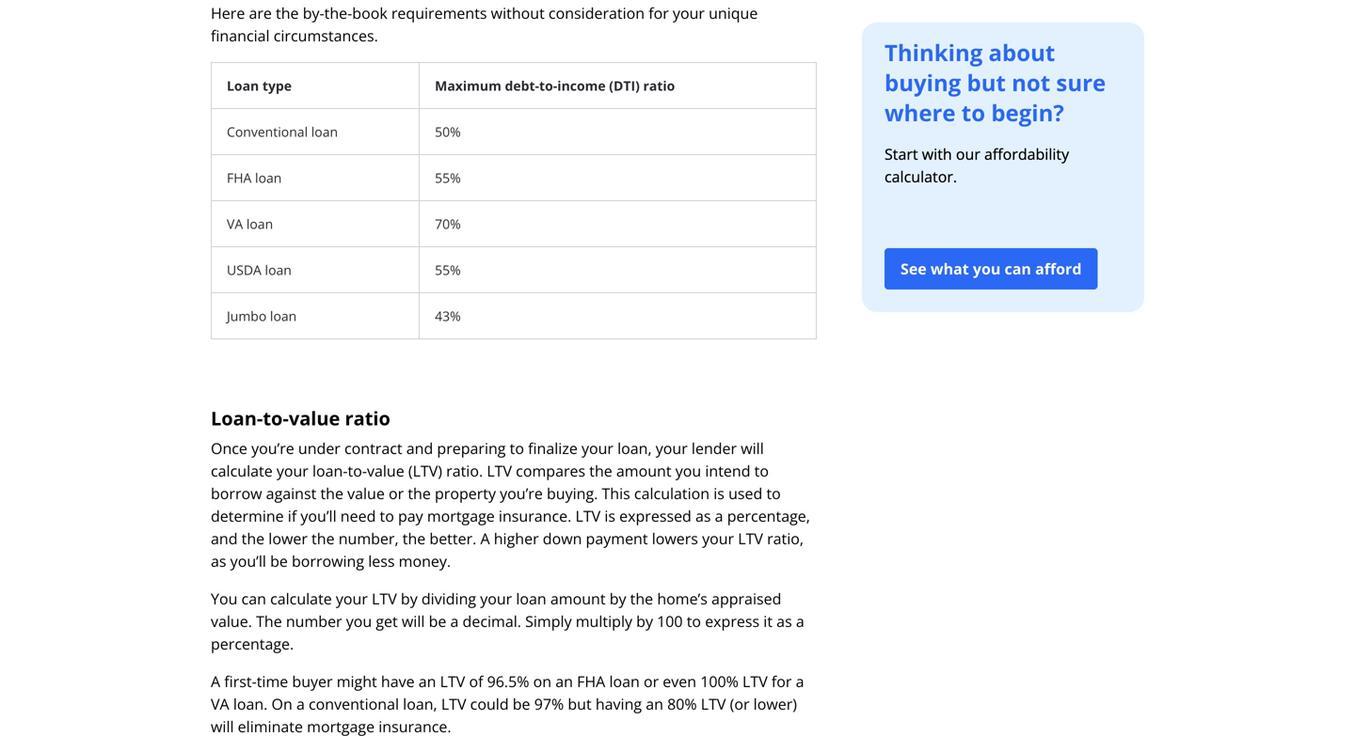 Task type: vqa. For each thing, say whether or not it's contained in the screenshot.


Task type: locate. For each thing, give the bounding box(es) containing it.
the down (ltv)
[[408, 484, 431, 504]]

for
[[649, 3, 669, 23], [772, 672, 792, 692]]

a inside loan-to-value ratio once you're under contract and preparing to finalize your loan, your lender will calculate your loan-to-value (ltv) ratio. ltv compares the amount you intend to borrow against the value or the property you're buying. this calculation is used to determine if you'll need to pay mortgage insurance. ltv is expressed as a percentage, and the lower the number, the better. a higher down payment lowers your ltv ratio, as you'll be borrowing less money.
[[480, 529, 490, 549]]

1 horizontal spatial you're
[[500, 484, 543, 504]]

55% up 43%
[[435, 261, 461, 279]]

loan, up this
[[617, 439, 652, 459]]

simply
[[525, 612, 572, 632]]

insurance. up higher on the left bottom of page
[[499, 506, 572, 527]]

you're down compares in the left bottom of the page
[[500, 484, 543, 504]]

value down contract
[[367, 461, 404, 481]]

0 horizontal spatial an
[[419, 672, 436, 692]]

once
[[211, 439, 247, 459]]

requirements
[[391, 3, 487, 23]]

2 vertical spatial to-
[[348, 461, 367, 481]]

1 horizontal spatial an
[[556, 672, 573, 692]]

2 horizontal spatial an
[[646, 695, 663, 715]]

loan for jumbo loan
[[270, 307, 297, 325]]

are
[[249, 3, 272, 23]]

will down loan.
[[211, 717, 234, 737]]

will up the intend
[[741, 439, 764, 459]]

0 vertical spatial you'll
[[301, 506, 337, 527]]

preparing
[[437, 439, 506, 459]]

as
[[696, 506, 711, 527], [211, 552, 226, 572], [777, 612, 792, 632]]

2 horizontal spatial you
[[973, 259, 1001, 279]]

1 vertical spatial value
[[367, 461, 404, 481]]

your up against
[[277, 461, 309, 481]]

0 horizontal spatial loan,
[[403, 695, 437, 715]]

0 horizontal spatial or
[[389, 484, 404, 504]]

0 horizontal spatial can
[[241, 589, 266, 609]]

0 horizontal spatial to-
[[263, 406, 289, 432]]

contract
[[344, 439, 402, 459]]

as inside you can calculate your ltv by dividing your loan amount by the home's appraised value. the number you get will be a decimal. simply multiply by 100 to express it as a percentage.
[[777, 612, 792, 632]]

have
[[381, 672, 415, 692]]

mortgage inside a first-time buyer might have an ltv of 96.5% on an fha loan or even 100% ltv for a va loan. on a conventional loan, ltv could be 97% but having an 80% ltv (or lower) will eliminate mortgage insurance.
[[307, 717, 375, 737]]

0 vertical spatial you
[[973, 259, 1001, 279]]

be down lower at bottom
[[270, 552, 288, 572]]

by left dividing
[[401, 589, 418, 609]]

about
[[989, 37, 1055, 68]]

to up our
[[962, 97, 985, 128]]

will inside loan-to-value ratio once you're under contract and preparing to finalize your loan, your lender will calculate your loan-to-value (ltv) ratio. ltv compares the amount you intend to borrow against the value or the property you're buying. this calculation is used to determine if you'll need to pay mortgage insurance. ltv is expressed as a percentage, and the lower the number, the better. a higher down payment lowers your ltv ratio, as you'll be borrowing less money.
[[741, 439, 764, 459]]

loan up having
[[609, 672, 640, 692]]

will
[[741, 439, 764, 459], [402, 612, 425, 632], [211, 717, 234, 737]]

1 vertical spatial amount
[[550, 589, 606, 609]]

the down determine
[[242, 529, 265, 549]]

but
[[967, 67, 1006, 98], [568, 695, 592, 715]]

mortgage
[[427, 506, 495, 527], [307, 717, 375, 737]]

1 horizontal spatial for
[[772, 672, 792, 692]]

1 vertical spatial you'll
[[230, 552, 266, 572]]

you'll
[[301, 506, 337, 527], [230, 552, 266, 572]]

fha inside a first-time buyer might have an ltv of 96.5% on an fha loan or even 100% ltv for a va loan. on a conventional loan, ltv could be 97% but having an 80% ltv (or lower) will eliminate mortgage insurance.
[[577, 672, 605, 692]]

be down 96.5%
[[513, 695, 530, 715]]

0 vertical spatial a
[[480, 529, 490, 549]]

begin?
[[991, 97, 1064, 128]]

your right "lowers"
[[702, 529, 734, 549]]

used
[[729, 484, 763, 504]]

va up "usda" on the left
[[227, 215, 243, 233]]

debt-
[[505, 77, 539, 95]]

0 horizontal spatial you
[[346, 612, 372, 632]]

0 horizontal spatial you're
[[251, 439, 294, 459]]

book
[[352, 3, 388, 23]]

amount
[[616, 461, 672, 481], [550, 589, 606, 609]]

55%
[[435, 169, 461, 187], [435, 261, 461, 279]]

2 horizontal spatial as
[[777, 612, 792, 632]]

1 horizontal spatial amount
[[616, 461, 672, 481]]

usda loan
[[227, 261, 292, 279]]

you right what
[[973, 259, 1001, 279]]

compares
[[516, 461, 585, 481]]

0 horizontal spatial insurance.
[[379, 717, 451, 737]]

or inside a first-time buyer might have an ltv of 96.5% on an fha loan or even 100% ltv for a va loan. on a conventional loan, ltv could be 97% but having an 80% ltv (or lower) will eliminate mortgage insurance.
[[644, 672, 659, 692]]

as right it
[[777, 612, 792, 632]]

insurance.
[[499, 506, 572, 527], [379, 717, 451, 737]]

2 vertical spatial you
[[346, 612, 372, 632]]

1 horizontal spatial will
[[402, 612, 425, 632]]

loan-
[[312, 461, 348, 481]]

1 horizontal spatial by
[[610, 589, 626, 609]]

1 vertical spatial is
[[605, 506, 616, 527]]

ratio right (dti)
[[643, 77, 675, 95]]

2 vertical spatial as
[[777, 612, 792, 632]]

money.
[[399, 552, 451, 572]]

and up (ltv)
[[406, 439, 433, 459]]

calculate up 'borrow'
[[211, 461, 273, 481]]

1 horizontal spatial or
[[644, 672, 659, 692]]

can up the the
[[241, 589, 266, 609]]

but right 97%
[[568, 695, 592, 715]]

as up "lowers"
[[696, 506, 711, 527]]

start with our affordability calculator.
[[885, 144, 1069, 187]]

if
[[288, 506, 297, 527]]

mortgage down the conventional
[[307, 717, 375, 737]]

loan right "usda" on the left
[[265, 261, 292, 279]]

va loan
[[227, 215, 273, 233]]

0 vertical spatial will
[[741, 439, 764, 459]]

mortgage inside loan-to-value ratio once you're under contract and preparing to finalize your loan, your lender will calculate your loan-to-value (ltv) ratio. ltv compares the amount you intend to borrow against the value or the property you're buying. this calculation is used to determine if you'll need to pay mortgage insurance. ltv is expressed as a percentage, and the lower the number, the better. a higher down payment lowers your ltv ratio, as you'll be borrowing less money.
[[427, 506, 495, 527]]

for up lower)
[[772, 672, 792, 692]]

0 vertical spatial fha
[[227, 169, 252, 187]]

ltv left of
[[440, 672, 465, 692]]

1 vertical spatial insurance.
[[379, 717, 451, 737]]

fha up having
[[577, 672, 605, 692]]

a up lower)
[[796, 672, 804, 692]]

1 horizontal spatial you
[[675, 461, 701, 481]]

your up decimal. at the bottom left of page
[[480, 589, 512, 609]]

va left loan.
[[211, 695, 229, 715]]

by
[[401, 589, 418, 609], [610, 589, 626, 609], [636, 612, 653, 632]]

you inside you can calculate your ltv by dividing your loan amount by the home's appraised value. the number you get will be a decimal. simply multiply by 100 to express it as a percentage.
[[346, 612, 372, 632]]

see what you can afford link
[[885, 248, 1098, 290]]

calculate inside loan-to-value ratio once you're under contract and preparing to finalize your loan, your lender will calculate your loan-to-value (ltv) ratio. ltv compares the amount you intend to borrow against the value or the property you're buying. this calculation is used to determine if you'll need to pay mortgage insurance. ltv is expressed as a percentage, and the lower the number, the better. a higher down payment lowers your ltv ratio, as you'll be borrowing less money.
[[211, 461, 273, 481]]

0 vertical spatial for
[[649, 3, 669, 23]]

1 horizontal spatial as
[[696, 506, 711, 527]]

0 vertical spatial or
[[389, 484, 404, 504]]

where
[[885, 97, 956, 128]]

to inside you can calculate your ltv by dividing your loan amount by the home's appraised value. the number you get will be a decimal. simply multiply by 100 to express it as a percentage.
[[687, 612, 701, 632]]

to-
[[539, 77, 557, 95], [263, 406, 289, 432], [348, 461, 367, 481]]

0 vertical spatial is
[[714, 484, 725, 504]]

loan for fha loan
[[255, 169, 282, 187]]

will inside you can calculate your ltv by dividing your loan amount by the home's appraised value. the number you get will be a decimal. simply multiply by 100 to express it as a percentage.
[[402, 612, 425, 632]]

or inside loan-to-value ratio once you're under contract and preparing to finalize your loan, your lender will calculate your loan-to-value (ltv) ratio. ltv compares the amount you intend to borrow against the value or the property you're buying. this calculation is used to determine if you'll need to pay mortgage insurance. ltv is expressed as a percentage, and the lower the number, the better. a higher down payment lowers your ltv ratio, as you'll be borrowing less money.
[[389, 484, 404, 504]]

loan down conventional
[[255, 169, 282, 187]]

by up the multiply
[[610, 589, 626, 609]]

to inside thinking about buying but not sure where to begin?
[[962, 97, 985, 128]]

0 horizontal spatial but
[[568, 695, 592, 715]]

will inside a first-time buyer might have an ltv of 96.5% on an fha loan or even 100% ltv for a va loan. on a conventional loan, ltv could be 97% but having an 80% ltv (or lower) will eliminate mortgage insurance.
[[211, 717, 234, 737]]

0 horizontal spatial a
[[211, 672, 220, 692]]

0 vertical spatial as
[[696, 506, 711, 527]]

1 horizontal spatial be
[[429, 612, 446, 632]]

80%
[[667, 695, 697, 715]]

0 vertical spatial calculate
[[211, 461, 273, 481]]

even
[[663, 672, 697, 692]]

loan for usda loan
[[265, 261, 292, 279]]

to up the 'used' at right bottom
[[754, 461, 769, 481]]

loan-
[[211, 406, 263, 432]]

lowers
[[652, 529, 698, 549]]

to- up against
[[263, 406, 289, 432]]

can
[[1005, 259, 1031, 279], [241, 589, 266, 609]]

amount up this
[[616, 461, 672, 481]]

value up need
[[347, 484, 385, 504]]

calculation
[[634, 484, 710, 504]]

1 horizontal spatial but
[[967, 67, 1006, 98]]

conventional
[[227, 123, 308, 141]]

the
[[276, 3, 299, 23], [589, 461, 612, 481], [320, 484, 343, 504], [408, 484, 431, 504], [242, 529, 265, 549], [312, 529, 335, 549], [403, 529, 426, 549], [630, 589, 653, 609]]

time
[[257, 672, 288, 692]]

loan up usda loan
[[246, 215, 273, 233]]

1 vertical spatial calculate
[[270, 589, 332, 609]]

loan
[[227, 77, 259, 95]]

1 vertical spatial can
[[241, 589, 266, 609]]

can left afford at the right of page
[[1005, 259, 1031, 279]]

an
[[419, 672, 436, 692], [556, 672, 573, 692], [646, 695, 663, 715]]

1 horizontal spatial to-
[[348, 461, 367, 481]]

a down the intend
[[715, 506, 723, 527]]

0 vertical spatial and
[[406, 439, 433, 459]]

as up you
[[211, 552, 226, 572]]

is down the intend
[[714, 484, 725, 504]]

1 horizontal spatial mortgage
[[427, 506, 495, 527]]

1 vertical spatial loan,
[[403, 695, 437, 715]]

1 vertical spatial as
[[211, 552, 226, 572]]

loan inside you can calculate your ltv by dividing your loan amount by the home's appraised value. the number you get will be a decimal. simply multiply by 100 to express it as a percentage.
[[516, 589, 547, 609]]

1 vertical spatial for
[[772, 672, 792, 692]]

you'll right if
[[301, 506, 337, 527]]

fha loan
[[227, 169, 282, 187]]

ratio up contract
[[345, 406, 390, 432]]

0 vertical spatial to-
[[539, 77, 557, 95]]

to up percentage,
[[767, 484, 781, 504]]

number
[[286, 612, 342, 632]]

for inside a first-time buyer might have an ltv of 96.5% on an fha loan or even 100% ltv for a va loan. on a conventional loan, ltv could be 97% but having an 80% ltv (or lower) will eliminate mortgage insurance.
[[772, 672, 792, 692]]

and down determine
[[211, 529, 238, 549]]

sure
[[1056, 67, 1106, 98]]

and
[[406, 439, 433, 459], [211, 529, 238, 549]]

will right get
[[402, 612, 425, 632]]

first-
[[224, 672, 257, 692]]

0 horizontal spatial be
[[270, 552, 288, 572]]

1 vertical spatial or
[[644, 672, 659, 692]]

by left 100
[[636, 612, 653, 632]]

amount inside loan-to-value ratio once you're under contract and preparing to finalize your loan, your lender will calculate your loan-to-value (ltv) ratio. ltv compares the amount you intend to borrow against the value or the property you're buying. this calculation is used to determine if you'll need to pay mortgage insurance. ltv is expressed as a percentage, and the lower the number, the better. a higher down payment lowers your ltv ratio, as you'll be borrowing less money.
[[616, 461, 672, 481]]

1 55% from the top
[[435, 169, 461, 187]]

but left not
[[967, 67, 1006, 98]]

1 vertical spatial you
[[675, 461, 701, 481]]

determine
[[211, 506, 284, 527]]

loan for conventional loan
[[311, 123, 338, 141]]

is
[[714, 484, 725, 504], [605, 506, 616, 527]]

be down dividing
[[429, 612, 446, 632]]

1 horizontal spatial a
[[480, 529, 490, 549]]

loan
[[311, 123, 338, 141], [255, 169, 282, 187], [246, 215, 273, 233], [265, 261, 292, 279], [270, 307, 297, 325], [516, 589, 547, 609], [609, 672, 640, 692]]

here are the by-the-book requirements without consideration for your unique financial circumstances.
[[211, 3, 758, 46]]

is down this
[[605, 506, 616, 527]]

you'll up you
[[230, 552, 266, 572]]

0 vertical spatial can
[[1005, 259, 1031, 279]]

0 horizontal spatial fha
[[227, 169, 252, 187]]

1 vertical spatial fha
[[577, 672, 605, 692]]

1 vertical spatial va
[[211, 695, 229, 715]]

your left unique
[[673, 3, 705, 23]]

1 vertical spatial a
[[211, 672, 220, 692]]

you left get
[[346, 612, 372, 632]]

1 vertical spatial 55%
[[435, 261, 461, 279]]

loan up "simply"
[[516, 589, 547, 609]]

0 vertical spatial mortgage
[[427, 506, 495, 527]]

0 horizontal spatial will
[[211, 717, 234, 737]]

2 55% from the top
[[435, 261, 461, 279]]

multiply
[[576, 612, 632, 632]]

insurance. inside loan-to-value ratio once you're under contract and preparing to finalize your loan, your lender will calculate your loan-to-value (ltv) ratio. ltv compares the amount you intend to borrow against the value or the property you're buying. this calculation is used to determine if you'll need to pay mortgage insurance. ltv is expressed as a percentage, and the lower the number, the better. a higher down payment lowers your ltv ratio, as you'll be borrowing less money.
[[499, 506, 572, 527]]

jumbo loan
[[227, 307, 297, 325]]

you're right once
[[251, 439, 294, 459]]

to right 100
[[687, 612, 701, 632]]

1 horizontal spatial loan,
[[617, 439, 652, 459]]

0 vertical spatial but
[[967, 67, 1006, 98]]

0 vertical spatial be
[[270, 552, 288, 572]]

100
[[657, 612, 683, 632]]

loan right conventional
[[311, 123, 338, 141]]

1 horizontal spatial fha
[[577, 672, 605, 692]]

you're
[[251, 439, 294, 459], [500, 484, 543, 504]]

fha up va loan
[[227, 169, 252, 187]]

0 horizontal spatial for
[[649, 3, 669, 23]]

(dti)
[[609, 77, 640, 95]]

value
[[289, 406, 340, 432], [367, 461, 404, 481], [347, 484, 385, 504]]

(or
[[730, 695, 750, 715]]

for inside here are the by-the-book requirements without consideration for your unique financial circumstances.
[[649, 3, 669, 23]]

50%
[[435, 123, 461, 141]]

appraised
[[712, 589, 782, 609]]

loan, down have
[[403, 695, 437, 715]]

for right consideration
[[649, 3, 669, 23]]

a
[[715, 506, 723, 527], [450, 612, 459, 632], [796, 612, 804, 632], [796, 672, 804, 692], [296, 695, 305, 715]]

loan.
[[233, 695, 268, 715]]

an left 80%
[[646, 695, 663, 715]]

1 vertical spatial mortgage
[[307, 717, 375, 737]]

1 vertical spatial you're
[[500, 484, 543, 504]]

1 vertical spatial ratio
[[345, 406, 390, 432]]

ratio,
[[767, 529, 804, 549]]

the up borrowing at the bottom left of page
[[312, 529, 335, 549]]

calculate inside you can calculate your ltv by dividing your loan amount by the home's appraised value. the number you get will be a decimal. simply multiply by 100 to express it as a percentage.
[[270, 589, 332, 609]]

intend
[[705, 461, 751, 481]]

0 horizontal spatial amount
[[550, 589, 606, 609]]

2 vertical spatial will
[[211, 717, 234, 737]]

0 horizontal spatial by
[[401, 589, 418, 609]]

mortgage down property
[[427, 506, 495, 527]]

or left "even"
[[644, 672, 659, 692]]

1 vertical spatial but
[[568, 695, 592, 715]]

an right on
[[556, 672, 573, 692]]

2 horizontal spatial be
[[513, 695, 530, 715]]

0 vertical spatial 55%
[[435, 169, 461, 187]]

1 vertical spatial be
[[429, 612, 446, 632]]

the left home's
[[630, 589, 653, 609]]

having
[[596, 695, 642, 715]]

a left higher on the left bottom of page
[[480, 529, 490, 549]]

0 vertical spatial loan,
[[617, 439, 652, 459]]

0 vertical spatial va
[[227, 215, 243, 233]]

calculate
[[211, 461, 273, 481], [270, 589, 332, 609]]

the left by-
[[276, 3, 299, 23]]

0 horizontal spatial mortgage
[[307, 717, 375, 737]]

dividing
[[422, 589, 476, 609]]

0 vertical spatial amount
[[616, 461, 672, 481]]

2 horizontal spatial will
[[741, 439, 764, 459]]

to left the finalize
[[510, 439, 524, 459]]

amount inside you can calculate your ltv by dividing your loan amount by the home's appraised value. the number you get will be a decimal. simply multiply by 100 to express it as a percentage.
[[550, 589, 606, 609]]

1 vertical spatial will
[[402, 612, 425, 632]]

2 vertical spatial be
[[513, 695, 530, 715]]

payment
[[586, 529, 648, 549]]

or up pay
[[389, 484, 404, 504]]

1 vertical spatial and
[[211, 529, 238, 549]]

see what you can afford
[[901, 259, 1082, 279]]

a right on
[[296, 695, 305, 715]]

ratio
[[643, 77, 675, 95], [345, 406, 390, 432]]

55% up 70%
[[435, 169, 461, 187]]

calculate up number
[[270, 589, 332, 609]]

to- down contract
[[348, 461, 367, 481]]

va inside a first-time buyer might have an ltv of 96.5% on an fha loan or even 100% ltv for a va loan. on a conventional loan, ltv could be 97% but having an 80% ltv (or lower) will eliminate mortgage insurance.
[[211, 695, 229, 715]]

an right have
[[419, 672, 436, 692]]

a left first-
[[211, 672, 220, 692]]

ltv up get
[[372, 589, 397, 609]]

you up calculation
[[675, 461, 701, 481]]

with
[[922, 144, 952, 164]]

ltv
[[487, 461, 512, 481], [575, 506, 601, 527], [738, 529, 763, 549], [372, 589, 397, 609], [440, 672, 465, 692], [743, 672, 768, 692], [441, 695, 466, 715], [701, 695, 726, 715]]

va
[[227, 215, 243, 233], [211, 695, 229, 715]]

0 horizontal spatial and
[[211, 529, 238, 549]]

insurance. down have
[[379, 717, 451, 737]]

1 horizontal spatial ratio
[[643, 77, 675, 95]]

amount up the multiply
[[550, 589, 606, 609]]

to- left (dti)
[[539, 77, 557, 95]]

against
[[266, 484, 317, 504]]

loan right jumbo
[[270, 307, 297, 325]]

down
[[543, 529, 582, 549]]



Task type: describe. For each thing, give the bounding box(es) containing it.
0 vertical spatial you're
[[251, 439, 294, 459]]

it
[[764, 612, 773, 632]]

percentage,
[[727, 506, 810, 527]]

1 horizontal spatial can
[[1005, 259, 1031, 279]]

here
[[211, 3, 245, 23]]

might
[[337, 672, 377, 692]]

lender
[[692, 439, 737, 459]]

expressed
[[619, 506, 692, 527]]

43%
[[435, 307, 461, 325]]

but inside a first-time buyer might have an ltv of 96.5% on an fha loan or even 100% ltv for a va loan. on a conventional loan, ltv could be 97% but having an 80% ltv (or lower) will eliminate mortgage insurance.
[[568, 695, 592, 715]]

higher
[[494, 529, 539, 549]]

55% for usda loan
[[435, 261, 461, 279]]

calculator.
[[885, 167, 957, 187]]

consideration
[[549, 3, 645, 23]]

be inside a first-time buyer might have an ltv of 96.5% on an fha loan or even 100% ltv for a va loan. on a conventional loan, ltv could be 97% but having an 80% ltv (or lower) will eliminate mortgage insurance.
[[513, 695, 530, 715]]

finalize
[[528, 439, 578, 459]]

type
[[262, 77, 292, 95]]

buying
[[885, 67, 961, 98]]

70%
[[435, 215, 461, 233]]

0 horizontal spatial as
[[211, 552, 226, 572]]

conventional loan
[[227, 123, 338, 141]]

maximum
[[435, 77, 501, 95]]

ltv left "could"
[[441, 695, 466, 715]]

under
[[298, 439, 341, 459]]

the down the loan-
[[320, 484, 343, 504]]

lower
[[269, 529, 308, 549]]

loan inside a first-time buyer might have an ltv of 96.5% on an fha loan or even 100% ltv for a va loan. on a conventional loan, ltv could be 97% but having an 80% ltv (or lower) will eliminate mortgage insurance.
[[609, 672, 640, 692]]

ltv down percentage,
[[738, 529, 763, 549]]

afford
[[1035, 259, 1082, 279]]

by-
[[303, 3, 324, 23]]

see
[[901, 259, 927, 279]]

loan, inside loan-to-value ratio once you're under contract and preparing to finalize your loan, your lender will calculate your loan-to-value (ltv) ratio. ltv compares the amount you intend to borrow against the value or the property you're buying. this calculation is used to determine if you'll need to pay mortgage insurance. ltv is expressed as a percentage, and the lower the number, the better. a higher down payment lowers your ltv ratio, as you'll be borrowing less money.
[[617, 439, 652, 459]]

1 horizontal spatial and
[[406, 439, 433, 459]]

but inside thinking about buying but not sure where to begin?
[[967, 67, 1006, 98]]

your left lender at the right of page
[[656, 439, 688, 459]]

1 horizontal spatial is
[[714, 484, 725, 504]]

could
[[470, 695, 509, 715]]

your up number
[[336, 589, 368, 609]]

income
[[557, 77, 606, 95]]

you
[[211, 589, 238, 609]]

a right it
[[796, 612, 804, 632]]

better.
[[430, 529, 477, 549]]

1 vertical spatial to-
[[263, 406, 289, 432]]

unique
[[709, 3, 758, 23]]

2 horizontal spatial by
[[636, 612, 653, 632]]

0 horizontal spatial is
[[605, 506, 616, 527]]

insurance. inside a first-time buyer might have an ltv of 96.5% on an fha loan or even 100% ltv for a va loan. on a conventional loan, ltv could be 97% but having an 80% ltv (or lower) will eliminate mortgage insurance.
[[379, 717, 451, 737]]

your inside here are the by-the-book requirements without consideration for your unique financial circumstances.
[[673, 3, 705, 23]]

2 horizontal spatial to-
[[539, 77, 557, 95]]

96.5%
[[487, 672, 529, 692]]

percentage.
[[211, 634, 294, 655]]

ltv inside you can calculate your ltv by dividing your loan amount by the home's appraised value. the number you get will be a decimal. simply multiply by 100 to express it as a percentage.
[[372, 589, 397, 609]]

a inside loan-to-value ratio once you're under contract and preparing to finalize your loan, your lender will calculate your loan-to-value (ltv) ratio. ltv compares the amount you intend to borrow against the value or the property you're buying. this calculation is used to determine if you'll need to pay mortgage insurance. ltv is expressed as a percentage, and the lower the number, the better. a higher down payment lowers your ltv ratio, as you'll be borrowing less money.
[[715, 506, 723, 527]]

buying.
[[547, 484, 598, 504]]

the down pay
[[403, 529, 426, 549]]

the
[[256, 612, 282, 632]]

borrowing
[[292, 552, 364, 572]]

borrow
[[211, 484, 262, 504]]

pay
[[398, 506, 423, 527]]

a down dividing
[[450, 612, 459, 632]]

ltv up (or
[[743, 672, 768, 692]]

conventional
[[309, 695, 399, 715]]

this
[[602, 484, 630, 504]]

circumstances.
[[274, 25, 378, 46]]

you can calculate your ltv by dividing your loan amount by the home's appraised value. the number you get will be a decimal. simply multiply by 100 to express it as a percentage.
[[211, 589, 804, 655]]

express
[[705, 612, 760, 632]]

2 vertical spatial value
[[347, 484, 385, 504]]

be inside you can calculate your ltv by dividing your loan amount by the home's appraised value. the number you get will be a decimal. simply multiply by 100 to express it as a percentage.
[[429, 612, 446, 632]]

need
[[340, 506, 376, 527]]

not
[[1012, 67, 1050, 98]]

the inside here are the by-the-book requirements without consideration for your unique financial circumstances.
[[276, 3, 299, 23]]

ratio.
[[446, 461, 483, 481]]

maximum debt-to-income (dti) ratio
[[435, 77, 675, 95]]

our
[[956, 144, 981, 164]]

to left pay
[[380, 506, 394, 527]]

thinking
[[885, 37, 983, 68]]

0 vertical spatial value
[[289, 406, 340, 432]]

you inside loan-to-value ratio once you're under contract and preparing to finalize your loan, your lender will calculate your loan-to-value (ltv) ratio. ltv compares the amount you intend to borrow against the value or the property you're buying. this calculation is used to determine if you'll need to pay mortgage insurance. ltv is expressed as a percentage, and the lower the number, the better. a higher down payment lowers your ltv ratio, as you'll be borrowing less money.
[[675, 461, 701, 481]]

loan type
[[227, 77, 292, 95]]

lower)
[[754, 695, 797, 715]]

without
[[491, 3, 545, 23]]

100%
[[700, 672, 739, 692]]

property
[[435, 484, 496, 504]]

the up this
[[589, 461, 612, 481]]

97%
[[534, 695, 564, 715]]

loan, inside a first-time buyer might have an ltv of 96.5% on an fha loan or even 100% ltv for a va loan. on a conventional loan, ltv could be 97% but having an 80% ltv (or lower) will eliminate mortgage insurance.
[[403, 695, 437, 715]]

55% for fha loan
[[435, 169, 461, 187]]

ratio inside loan-to-value ratio once you're under contract and preparing to finalize your loan, your lender will calculate your loan-to-value (ltv) ratio. ltv compares the amount you intend to borrow against the value or the property you're buying. this calculation is used to determine if you'll need to pay mortgage insurance. ltv is expressed as a percentage, and the lower the number, the better. a higher down payment lowers your ltv ratio, as you'll be borrowing less money.
[[345, 406, 390, 432]]

the-
[[324, 3, 352, 23]]

1 horizontal spatial you'll
[[301, 506, 337, 527]]

ltv right ratio.
[[487, 461, 512, 481]]

get
[[376, 612, 398, 632]]

on
[[272, 695, 293, 715]]

home's
[[657, 589, 708, 609]]

loan for va loan
[[246, 215, 273, 233]]

affordability
[[984, 144, 1069, 164]]

on
[[533, 672, 552, 692]]

your right the finalize
[[582, 439, 614, 459]]

ltv down "100%"
[[701, 695, 726, 715]]

financial
[[211, 25, 270, 46]]

a first-time buyer might have an ltv of 96.5% on an fha loan or even 100% ltv for a va loan. on a conventional loan, ltv could be 97% but having an 80% ltv (or lower) will eliminate mortgage insurance.
[[211, 672, 804, 737]]

can inside you can calculate your ltv by dividing your loan amount by the home's appraised value. the number you get will be a decimal. simply multiply by 100 to express it as a percentage.
[[241, 589, 266, 609]]

ltv down buying.
[[575, 506, 601, 527]]

less
[[368, 552, 395, 572]]

the inside you can calculate your ltv by dividing your loan amount by the home's appraised value. the number you get will be a decimal. simply multiply by 100 to express it as a percentage.
[[630, 589, 653, 609]]

be inside loan-to-value ratio once you're under contract and preparing to finalize your loan, your lender will calculate your loan-to-value (ltv) ratio. ltv compares the amount you intend to borrow against the value or the property you're buying. this calculation is used to determine if you'll need to pay mortgage insurance. ltv is expressed as a percentage, and the lower the number, the better. a higher down payment lowers your ltv ratio, as you'll be borrowing less money.
[[270, 552, 288, 572]]

thinking about buying but not sure where to begin?
[[885, 37, 1106, 128]]

start
[[885, 144, 918, 164]]

a inside a first-time buyer might have an ltv of 96.5% on an fha loan or even 100% ltv for a va loan. on a conventional loan, ltv could be 97% but having an 80% ltv (or lower) will eliminate mortgage insurance.
[[211, 672, 220, 692]]



